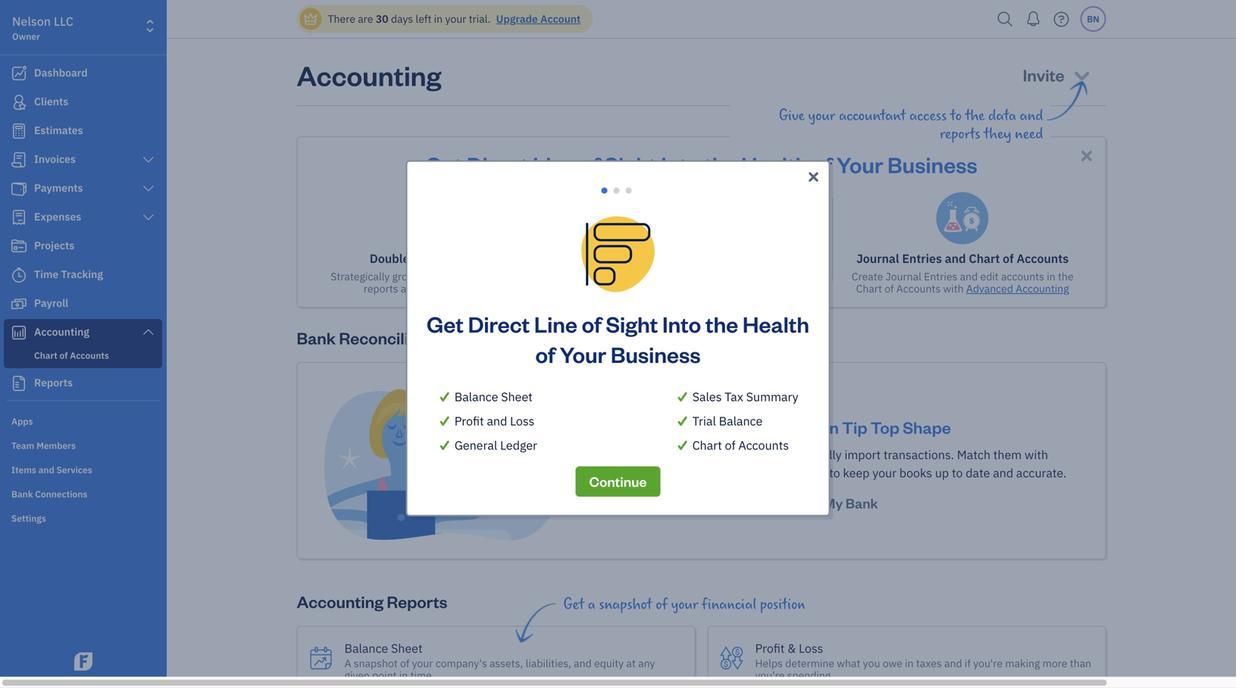 Task type: vqa. For each thing, say whether or not it's contained in the screenshot.
and in the Balance Sheet A Snapshot Of Your Company'S Assets, Liabilities, And Equity At Any Given Point In Time
yes



Task type: locate. For each thing, give the bounding box(es) containing it.
journal inside create journal entries and edit accounts in the chart of accounts with
[[886, 270, 922, 284]]

0 horizontal spatial chart
[[693, 438, 722, 453]]

balance up the profit and loss
[[455, 389, 498, 405]]

0 horizontal spatial reconciliation
[[339, 327, 447, 349]]

profit and loss
[[455, 413, 535, 429]]

connect inside button
[[768, 494, 821, 512]]

accounting reports
[[297, 591, 448, 613]]

&
[[788, 641, 796, 657]]

books down transactions.
[[900, 465, 933, 481]]

0 vertical spatial bank
[[629, 270, 652, 284]]

1 vertical spatial entries
[[924, 270, 958, 284]]

settings image
[[11, 512, 162, 524]]

position
[[760, 597, 806, 614]]

keep down import
[[843, 465, 870, 481]]

to right up
[[952, 465, 963, 481]]

nelson
[[12, 13, 51, 29]]

more
[[1043, 657, 1068, 671]]

up
[[936, 465, 949, 481]]

in inside profit & loss helps determine what you owe in taxes and if you're making more than you're spending
[[905, 657, 914, 671]]

2 horizontal spatial with
[[1025, 447, 1049, 463]]

sheet
[[501, 389, 533, 405], [391, 641, 423, 657]]

sheet up the profit and loss
[[501, 389, 533, 405]]

get direct line of sight into the health of your business dialog
[[0, 142, 1237, 535]]

1 horizontal spatial keep
[[843, 465, 870, 481]]

chevron large down image for "payment" icon
[[141, 183, 155, 195]]

entries
[[903, 251, 942, 267], [924, 270, 958, 284]]

close image
[[1079, 147, 1096, 165]]

time
[[411, 669, 432, 683]]

and inside the get direct line of sight into the health of your business dialog
[[487, 413, 507, 429]]

check image for chart of accounts
[[676, 436, 690, 455]]

get direct line of sight into the health of your business
[[426, 150, 978, 179], [427, 310, 810, 369]]

loss up ledger
[[510, 413, 535, 429]]

connect your bank account to begin matching your bank transactions image
[[322, 387, 565, 542]]

and left equity
[[574, 657, 592, 671]]

bank down "strategically"
[[297, 327, 336, 349]]

keep inside bank reconciliation match bank transactions to keep your books squeaky clean.
[[728, 270, 752, 284]]

and inside create journal entries and edit accounts in the chart of accounts with
[[960, 270, 978, 284]]

0 vertical spatial business
[[888, 150, 978, 179]]

loss for &
[[799, 641, 824, 657]]

with inside double-entry accounting strategically grow your business with valuable reports and insights.
[[487, 270, 507, 284]]

balance up the chart of accounts
[[719, 413, 763, 429]]

2 horizontal spatial your
[[837, 150, 884, 179]]

1 vertical spatial get
[[427, 310, 464, 338]]

reconciliation inside bank reconciliation match bank transactions to keep your books squeaky clean.
[[678, 251, 758, 267]]

accounting up business
[[448, 251, 511, 267]]

0 horizontal spatial sheet
[[391, 641, 423, 657]]

in left tip
[[826, 417, 839, 438]]

0 horizontal spatial profit
[[455, 413, 484, 429]]

check image
[[438, 412, 452, 430], [676, 412, 690, 430], [438, 436, 452, 455], [676, 436, 690, 455]]

1 horizontal spatial connect
[[768, 494, 821, 512]]

if
[[965, 657, 971, 671]]

0 horizontal spatial keep
[[728, 270, 752, 284]]

0 vertical spatial into
[[661, 150, 700, 179]]

connect down freshbooks
[[768, 494, 821, 512]]

1 vertical spatial the
[[1058, 270, 1074, 284]]

profit inside profit & loss helps determine what you owe in taxes and if you're making more than you're spending
[[756, 641, 785, 657]]

check image
[[438, 388, 452, 406], [676, 388, 690, 406]]

journal entries and chart of accounts
[[857, 251, 1069, 267]]

there are 30 days left in your trial. upgrade account
[[328, 12, 581, 26]]

1 horizontal spatial books
[[900, 465, 933, 481]]

1 vertical spatial direct
[[468, 310, 530, 338]]

match left squeaky
[[597, 270, 626, 284]]

0 horizontal spatial bank
[[297, 327, 336, 349]]

profit inside the get direct line of sight into the health of your business dialog
[[455, 413, 484, 429]]

loss inside profit & loss helps determine what you owe in taxes and if you're making more than you're spending
[[799, 641, 824, 657]]

reports
[[387, 591, 448, 613]]

1 horizontal spatial your
[[737, 417, 772, 438]]

of inside create journal entries and edit accounts in the chart of accounts with
[[885, 282, 894, 296]]

entries up create journal entries and edit accounts in the chart of accounts with
[[903, 251, 942, 267]]

with left valuable
[[487, 270, 507, 284]]

journal entries and chart of accounts image
[[937, 192, 990, 245]]

sheet for balance sheet a snapshot of your company's assets, liabilities, and equity at any given point in time
[[391, 641, 423, 657]]

chevron large down image for expense icon on the top of page
[[141, 212, 155, 224]]

you're left spending
[[756, 669, 785, 683]]

1 vertical spatial reconciliation
[[339, 327, 447, 349]]

you're
[[974, 657, 1003, 671], [756, 669, 785, 683]]

1 vertical spatial match
[[958, 447, 991, 463]]

sheet up time
[[391, 641, 423, 657]]

journal
[[857, 251, 900, 267], [886, 270, 922, 284]]

and
[[945, 251, 967, 267], [960, 270, 978, 284], [401, 282, 419, 296], [487, 413, 507, 429], [628, 465, 648, 481], [993, 465, 1014, 481], [574, 657, 592, 671], [945, 657, 963, 671]]

1 chevron large down image from the top
[[141, 183, 155, 195]]

check image for trial balance
[[676, 412, 690, 430]]

balance for balance sheet a snapshot of your company's assets, liabilities, and equity at any given point in time
[[345, 641, 388, 657]]

client image
[[10, 95, 28, 110]]

books inside connect your bank account to automatically import transactions. match them with income and expenses tracked in freshbooks to keep your books up to date and accurate.
[[900, 465, 933, 481]]

your inside double-entry accounting strategically grow your business with valuable reports and insights.
[[418, 270, 440, 284]]

0 vertical spatial books
[[778, 270, 807, 284]]

invoice image
[[10, 152, 28, 168]]

check image left the profit and loss
[[438, 412, 452, 430]]

0 vertical spatial line
[[533, 150, 576, 179]]

1 vertical spatial journal
[[886, 270, 922, 284]]

accounting inside double-entry accounting strategically grow your business with valuable reports and insights.
[[448, 251, 511, 267]]

connect inside connect your bank account to automatically import transactions. match them with income and expenses tracked in freshbooks to keep your books up to date and accurate.
[[604, 447, 649, 463]]

bank up transactions
[[646, 251, 675, 267]]

0 vertical spatial balance
[[455, 389, 498, 405]]

1 vertical spatial profit
[[756, 641, 785, 657]]

chart of accounts
[[693, 438, 789, 453]]

2 chevron large down image from the top
[[141, 212, 155, 224]]

bank up expenses
[[679, 447, 705, 463]]

profit for profit & loss helps determine what you owe in taxes and if you're making more than you're spending
[[756, 641, 785, 657]]

business
[[888, 150, 978, 179], [611, 340, 701, 369]]

0 horizontal spatial snapshot
[[354, 657, 398, 671]]

accounts up accounts
[[1017, 251, 1069, 267]]

1 vertical spatial snapshot
[[354, 657, 398, 671]]

top
[[871, 417, 900, 438]]

0 vertical spatial chevron large down image
[[141, 183, 155, 195]]

profit
[[455, 413, 484, 429], [756, 641, 785, 657]]

making
[[1006, 657, 1041, 671]]

transactions.
[[884, 447, 955, 463]]

2 vertical spatial accounts
[[739, 438, 789, 453]]

profit left the &
[[756, 641, 785, 657]]

2 check image from the left
[[676, 388, 690, 406]]

balance
[[455, 389, 498, 405], [719, 413, 763, 429], [345, 641, 388, 657]]

your
[[445, 12, 467, 26], [418, 270, 440, 284], [754, 270, 775, 284], [652, 447, 676, 463], [873, 465, 897, 481], [671, 597, 699, 614], [412, 657, 433, 671]]

1 vertical spatial sheet
[[391, 641, 423, 657]]

create journal entries and edit accounts in the chart of accounts with
[[852, 270, 1074, 296]]

and left "if"
[[945, 657, 963, 671]]

3 chevron large down image from the top
[[141, 326, 155, 338]]

reconciliation
[[678, 251, 758, 267], [339, 327, 447, 349]]

1 horizontal spatial bank
[[679, 447, 705, 463]]

1 horizontal spatial balance
[[455, 389, 498, 405]]

0 vertical spatial connect
[[604, 447, 649, 463]]

1 vertical spatial line
[[534, 310, 578, 338]]

1 horizontal spatial match
[[958, 447, 991, 463]]

0 horizontal spatial loss
[[510, 413, 535, 429]]

chevron large down image
[[141, 183, 155, 195], [141, 212, 155, 224], [141, 326, 155, 338]]

advanced
[[967, 282, 1014, 296]]

connect your bank account to automatically import transactions. match them with income and expenses tracked in freshbooks to keep your books up to date and accurate.
[[585, 447, 1067, 481]]

to
[[716, 270, 726, 284], [754, 447, 765, 463], [830, 465, 841, 481], [952, 465, 963, 481]]

0 horizontal spatial your
[[560, 340, 607, 369]]

keep your books in tip top shape
[[695, 417, 952, 438]]

journal up create
[[857, 251, 900, 267]]

and right reports
[[401, 282, 419, 296]]

match up 'date' at bottom right
[[958, 447, 991, 463]]

to inside bank reconciliation match bank transactions to keep your books squeaky clean.
[[716, 270, 726, 284]]

1 vertical spatial get direct line of sight into the health of your business
[[427, 310, 810, 369]]

with inside create journal entries and edit accounts in the chart of accounts with
[[944, 282, 964, 296]]

books left create
[[778, 270, 807, 284]]

balance up given
[[345, 641, 388, 657]]

connect up income
[[604, 447, 649, 463]]

than
[[1070, 657, 1092, 671]]

chevron large down image
[[141, 154, 155, 166]]

0 vertical spatial your
[[837, 150, 884, 179]]

timer image
[[10, 268, 28, 283]]

main element
[[0, 0, 205, 677]]

sheet inside balance sheet a snapshot of your company's assets, liabilities, and equity at any given point in time
[[391, 641, 423, 657]]

0 horizontal spatial bank
[[629, 270, 652, 284]]

the inside create journal entries and edit accounts in the chart of accounts with
[[1058, 270, 1074, 284]]

books
[[778, 270, 807, 284], [900, 465, 933, 481]]

2 vertical spatial bank
[[846, 494, 879, 512]]

report image
[[10, 376, 28, 391]]

check image left general
[[438, 436, 452, 455]]

1 horizontal spatial profit
[[756, 641, 785, 657]]

into inside the get direct line of sight into the health of your business dialog
[[663, 310, 702, 338]]

0 vertical spatial sheet
[[501, 389, 533, 405]]

0 vertical spatial profit
[[455, 413, 484, 429]]

check image left 'trial'
[[676, 412, 690, 430]]

1 horizontal spatial chart
[[857, 282, 883, 296]]

loss
[[510, 413, 535, 429], [799, 641, 824, 657]]

health
[[742, 150, 808, 179], [743, 310, 810, 338]]

0 horizontal spatial business
[[611, 340, 701, 369]]

2 horizontal spatial bank
[[846, 494, 879, 512]]

into
[[661, 150, 700, 179], [663, 310, 702, 338]]

0 horizontal spatial connect
[[604, 447, 649, 463]]

point
[[372, 669, 397, 683]]

your down the entry
[[418, 270, 440, 284]]

sheet inside the get direct line of sight into the health of your business dialog
[[501, 389, 533, 405]]

1 horizontal spatial reconciliation
[[678, 251, 758, 267]]

keep
[[728, 270, 752, 284], [843, 465, 870, 481]]

balance inside balance sheet a snapshot of your company's assets, liabilities, and equity at any given point in time
[[345, 641, 388, 657]]

close image
[[806, 168, 822, 186]]

bank left transactions
[[629, 270, 652, 284]]

summary
[[747, 389, 799, 405]]

clean.
[[681, 282, 709, 296]]

0 vertical spatial bank
[[646, 251, 675, 267]]

1 vertical spatial chevron large down image
[[141, 212, 155, 224]]

1 vertical spatial sight
[[606, 310, 658, 338]]

expenses
[[651, 465, 703, 481]]

reconciliation for bank reconciliation match bank transactions to keep your books squeaky clean.
[[678, 251, 758, 267]]

get direct line of sight into the health of your business inside dialog
[[427, 310, 810, 369]]

match inside connect your bank account to automatically import transactions. match them with income and expenses tracked in freshbooks to keep your books up to date and accurate.
[[958, 447, 991, 463]]

accounting right advanced
[[1016, 282, 1070, 296]]

1 horizontal spatial snapshot
[[599, 597, 652, 614]]

1 vertical spatial connect
[[768, 494, 821, 512]]

1 horizontal spatial check image
[[676, 388, 690, 406]]

1 vertical spatial loss
[[799, 641, 824, 657]]

your
[[837, 150, 884, 179], [560, 340, 607, 369], [737, 417, 772, 438]]

get inside get direct line of sight into the health of your business
[[427, 310, 464, 338]]

reconciliation down reports
[[339, 327, 447, 349]]

your right clean.
[[754, 270, 775, 284]]

valuable
[[510, 270, 550, 284]]

you're right "if"
[[974, 657, 1003, 671]]

loss inside the get direct line of sight into the health of your business dialog
[[510, 413, 535, 429]]

1 horizontal spatial sheet
[[501, 389, 533, 405]]

date
[[966, 465, 991, 481]]

loss right the &
[[799, 641, 824, 657]]

check image for profit and loss
[[438, 412, 452, 430]]

1 vertical spatial your
[[560, 340, 607, 369]]

your inside balance sheet a snapshot of your company's assets, liabilities, and equity at any given point in time
[[412, 657, 433, 671]]

the
[[704, 150, 737, 179], [1058, 270, 1074, 284], [706, 310, 739, 338]]

0 vertical spatial loss
[[510, 413, 535, 429]]

2 vertical spatial the
[[706, 310, 739, 338]]

bank right my
[[846, 494, 879, 512]]

freshbooks image
[[71, 653, 96, 671]]

0 vertical spatial journal
[[857, 251, 900, 267]]

0 vertical spatial direct
[[467, 150, 529, 179]]

team members image
[[11, 439, 162, 451]]

2 vertical spatial balance
[[345, 641, 388, 657]]

1 vertical spatial into
[[663, 310, 702, 338]]

trial.
[[469, 12, 491, 26]]

0 vertical spatial reconciliation
[[678, 251, 758, 267]]

1 vertical spatial books
[[900, 465, 933, 481]]

bank for bank reconciliation match bank transactions to keep your books squeaky clean.
[[646, 251, 675, 267]]

accounts right create
[[897, 282, 941, 296]]

1 check image from the left
[[438, 388, 452, 406]]

accounts inside the get direct line of sight into the health of your business dialog
[[739, 438, 789, 453]]

0 horizontal spatial with
[[487, 270, 507, 284]]

2 horizontal spatial chart
[[969, 251, 1000, 267]]

snapshot right "a"
[[354, 657, 398, 671]]

2 horizontal spatial balance
[[719, 413, 763, 429]]

0 horizontal spatial match
[[597, 270, 626, 284]]

check image up expenses
[[676, 436, 690, 455]]

0 horizontal spatial books
[[778, 270, 807, 284]]

match
[[597, 270, 626, 284], [958, 447, 991, 463]]

1 horizontal spatial with
[[944, 282, 964, 296]]

in right accounts
[[1047, 270, 1056, 284]]

2 vertical spatial your
[[737, 417, 772, 438]]

of
[[581, 150, 600, 179], [813, 150, 833, 179], [1003, 251, 1014, 267], [885, 282, 894, 296], [582, 310, 602, 338], [536, 340, 556, 369], [725, 438, 736, 453], [656, 597, 668, 614], [400, 657, 410, 671]]

your left financial
[[671, 597, 699, 614]]

apps image
[[11, 415, 162, 427]]

to right clean.
[[716, 270, 726, 284]]

and up general ledger
[[487, 413, 507, 429]]

company's
[[436, 657, 487, 671]]

bank inside bank reconciliation match bank transactions to keep your books squeaky clean.
[[629, 270, 652, 284]]

accounts
[[1017, 251, 1069, 267], [897, 282, 941, 296], [739, 438, 789, 453]]

accounts up freshbooks
[[739, 438, 789, 453]]

1 horizontal spatial accounts
[[897, 282, 941, 296]]

transactions
[[655, 270, 714, 284]]

of inside balance sheet a snapshot of your company's assets, liabilities, and equity at any given point in time
[[400, 657, 410, 671]]

days
[[391, 12, 413, 26]]

0 horizontal spatial accounts
[[739, 438, 789, 453]]

in right tracked
[[750, 465, 760, 481]]

upgrade
[[496, 12, 538, 26]]

equity
[[594, 657, 624, 671]]

entries down journal entries and chart of accounts
[[924, 270, 958, 284]]

journal right create
[[886, 270, 922, 284]]

in right owe
[[905, 657, 914, 671]]

in left time
[[399, 669, 408, 683]]

0 horizontal spatial balance
[[345, 641, 388, 657]]

1 vertical spatial keep
[[843, 465, 870, 481]]

profit up general
[[455, 413, 484, 429]]

chevron large down image for chart image
[[141, 326, 155, 338]]

your left company's
[[412, 657, 433, 671]]

to right account
[[754, 447, 765, 463]]

2 horizontal spatial accounts
[[1017, 251, 1069, 267]]

check image left sales
[[676, 388, 690, 406]]

0 vertical spatial chart
[[969, 251, 1000, 267]]

continue button
[[576, 467, 661, 497]]

sight
[[605, 150, 657, 179], [606, 310, 658, 338]]

business up journal entries and chart of accounts image
[[888, 150, 978, 179]]

bank inside bank reconciliation match bank transactions to keep your books squeaky clean.
[[646, 251, 675, 267]]

business down squeaky
[[611, 340, 701, 369]]

sheet for balance sheet
[[501, 389, 533, 405]]

with down journal entries and chart of accounts
[[944, 282, 964, 296]]

0 vertical spatial match
[[597, 270, 626, 284]]

ledger
[[500, 438, 538, 453]]

0 vertical spatial keep
[[728, 270, 752, 284]]

and down journal entries and chart of accounts
[[960, 270, 978, 284]]

line inside get direct line of sight into the health of your business
[[534, 310, 578, 338]]

0 vertical spatial sight
[[605, 150, 657, 179]]

check image left balance sheet in the left bottom of the page
[[438, 388, 452, 406]]

1 vertical spatial bank
[[679, 447, 705, 463]]

and inside profit & loss helps determine what you owe in taxes and if you're making more than you're spending
[[945, 657, 963, 671]]

with up accurate.
[[1025, 447, 1049, 463]]

bank inside connect my bank button
[[846, 494, 879, 512]]

1 horizontal spatial loss
[[799, 641, 824, 657]]

1 vertical spatial business
[[611, 340, 701, 369]]

automatically
[[768, 447, 842, 463]]

2 vertical spatial chart
[[693, 438, 722, 453]]

reconciliation up clean.
[[678, 251, 758, 267]]

1 vertical spatial accounts
[[897, 282, 941, 296]]

and inside balance sheet a snapshot of your company's assets, liabilities, and equity at any given point in time
[[574, 657, 592, 671]]

snapshot right a
[[599, 597, 652, 614]]

keep right clean.
[[728, 270, 752, 284]]

helps
[[756, 657, 783, 671]]

1 vertical spatial bank
[[297, 327, 336, 349]]

money image
[[10, 296, 28, 312]]



Task type: describe. For each thing, give the bounding box(es) containing it.
crown image
[[303, 11, 319, 27]]

left
[[416, 12, 432, 26]]

spending
[[788, 669, 831, 683]]

project image
[[10, 239, 28, 254]]

reconciliation for bank reconciliation
[[339, 327, 447, 349]]

health inside get direct line of sight into the health of your business
[[743, 310, 810, 338]]

llc
[[54, 13, 73, 29]]

0 vertical spatial snapshot
[[599, 597, 652, 614]]

sales tax summary
[[693, 389, 799, 405]]

books
[[775, 417, 822, 438]]

items and services image
[[11, 463, 162, 475]]

loss for and
[[510, 413, 535, 429]]

import
[[845, 447, 881, 463]]

squeaky
[[638, 282, 678, 296]]

liabilities,
[[526, 657, 572, 671]]

double-
[[370, 251, 415, 267]]

bank for bank reconciliation
[[297, 327, 336, 349]]

your down import
[[873, 465, 897, 481]]

1 horizontal spatial you're
[[974, 657, 1003, 671]]

upgrade account link
[[493, 12, 581, 26]]

go to help image
[[1050, 8, 1074, 31]]

accounts
[[1002, 270, 1045, 284]]

in right left
[[434, 12, 443, 26]]

dashboard image
[[10, 66, 28, 81]]

check image for balance sheet
[[438, 388, 452, 406]]

0 vertical spatial get
[[426, 150, 463, 179]]

sales
[[693, 389, 722, 405]]

connect for my
[[768, 494, 821, 512]]

nelson llc owner
[[12, 13, 73, 42]]

keep inside connect your bank account to automatically import transactions. match them with income and expenses tracked in freshbooks to keep your books up to date and accurate.
[[843, 465, 870, 481]]

you
[[863, 657, 881, 671]]

bank reconciliation match bank transactions to keep your books squeaky clean.
[[597, 251, 807, 296]]

your up expenses
[[652, 447, 676, 463]]

tracked
[[706, 465, 747, 481]]

accounts inside create journal entries and edit accounts in the chart of accounts with
[[897, 282, 941, 296]]

the inside get direct line of sight into the health of your business
[[706, 310, 739, 338]]

bank reconciliation
[[297, 327, 447, 349]]

chart inside create journal entries and edit accounts in the chart of accounts with
[[857, 282, 883, 296]]

are
[[358, 12, 373, 26]]

edit
[[981, 270, 999, 284]]

2 vertical spatial get
[[564, 597, 585, 614]]

0 vertical spatial accounts
[[1017, 251, 1069, 267]]

what
[[837, 657, 861, 671]]

them
[[994, 447, 1022, 463]]

profit & loss helps determine what you owe in taxes and if you're making more than you're spending
[[756, 641, 1092, 683]]

assets,
[[490, 657, 523, 671]]

0 vertical spatial the
[[704, 150, 737, 179]]

a
[[345, 657, 351, 671]]

trial
[[693, 413, 716, 429]]

chart inside the get direct line of sight into the health of your business dialog
[[693, 438, 722, 453]]

balance for balance sheet
[[455, 389, 498, 405]]

there
[[328, 12, 356, 26]]

expense image
[[10, 210, 28, 225]]

shape
[[903, 417, 952, 438]]

grow
[[392, 270, 416, 284]]

and down them
[[993, 465, 1014, 481]]

sight inside get direct line of sight into the health of your business
[[606, 310, 658, 338]]

bank connections image
[[11, 488, 162, 500]]

tax
[[725, 389, 744, 405]]

double-entry accounting strategically grow your business with valuable reports and insights.
[[331, 251, 550, 296]]

bank inside connect your bank account to automatically import transactions. match them with income and expenses tracked in freshbooks to keep your books up to date and accurate.
[[679, 447, 705, 463]]

snapshot inside balance sheet a snapshot of your company's assets, liabilities, and equity at any given point in time
[[354, 657, 398, 671]]

entries inside create journal entries and edit accounts in the chart of accounts with
[[924, 270, 958, 284]]

account
[[541, 12, 581, 26]]

entry
[[415, 251, 445, 267]]

balance sheet
[[455, 389, 533, 405]]

general ledger
[[455, 438, 538, 453]]

your inside bank reconciliation match bank transactions to keep your books squeaky clean.
[[754, 270, 775, 284]]

any
[[639, 657, 655, 671]]

balance sheet a snapshot of your company's assets, liabilities, and equity at any given point in time
[[345, 641, 655, 683]]

profit for profit and loss
[[455, 413, 484, 429]]

reports
[[364, 282, 398, 296]]

your inside get direct line of sight into the health of your business
[[560, 340, 607, 369]]

a
[[588, 597, 596, 614]]

business
[[442, 270, 484, 284]]

in inside create journal entries and edit accounts in the chart of accounts with
[[1047, 270, 1056, 284]]

check image for sales tax summary
[[676, 388, 690, 406]]

and right income
[[628, 465, 648, 481]]

my
[[824, 494, 843, 512]]

0 horizontal spatial you're
[[756, 669, 785, 683]]

accounting up "a"
[[297, 591, 384, 613]]

owner
[[12, 30, 40, 42]]

in inside balance sheet a snapshot of your company's assets, liabilities, and equity at any given point in time
[[399, 669, 408, 683]]

estimate image
[[10, 124, 28, 139]]

insights.
[[421, 282, 461, 296]]

connect my bank button
[[754, 488, 892, 519]]

0 vertical spatial get direct line of sight into the health of your business
[[426, 150, 978, 179]]

1 horizontal spatial business
[[888, 150, 978, 179]]

chart image
[[10, 325, 28, 340]]

advanced accounting
[[967, 282, 1070, 296]]

strategically
[[331, 270, 390, 284]]

freshbooks
[[763, 465, 827, 481]]

connect for your
[[604, 447, 649, 463]]

financial
[[702, 597, 757, 614]]

determine
[[786, 657, 835, 671]]

payment image
[[10, 181, 28, 196]]

connect my bank
[[768, 494, 879, 512]]

account
[[708, 447, 752, 463]]

match inside bank reconciliation match bank transactions to keep your books squeaky clean.
[[597, 270, 626, 284]]

at
[[627, 657, 636, 671]]

to up my
[[830, 465, 841, 481]]

given
[[345, 669, 370, 683]]

in inside connect your bank account to automatically import transactions. match them with income and expenses tracked in freshbooks to keep your books up to date and accurate.
[[750, 465, 760, 481]]

create
[[852, 270, 884, 284]]

taxes
[[917, 657, 942, 671]]

30
[[376, 12, 389, 26]]

and inside double-entry accounting strategically grow your business with valuable reports and insights.
[[401, 282, 419, 296]]

and up create journal entries and edit accounts in the chart of accounts with
[[945, 251, 967, 267]]

search image
[[994, 8, 1018, 31]]

1 vertical spatial balance
[[719, 413, 763, 429]]

your left the trial.
[[445, 12, 467, 26]]

trial balance
[[693, 413, 763, 429]]

continue
[[590, 473, 647, 491]]

general
[[455, 438, 498, 453]]

owe
[[883, 657, 903, 671]]

tip
[[843, 417, 868, 438]]

direct inside get direct line of sight into the health of your business
[[468, 310, 530, 338]]

check image for general ledger
[[438, 436, 452, 455]]

get a snapshot of your financial position
[[564, 597, 806, 614]]

0 vertical spatial health
[[742, 150, 808, 179]]

income
[[585, 465, 625, 481]]

business inside get direct line of sight into the health of your business
[[611, 340, 701, 369]]

books inside bank reconciliation match bank transactions to keep your books squeaky clean.
[[778, 270, 807, 284]]

accounting down are
[[297, 57, 442, 93]]

with inside connect your bank account to automatically import transactions. match them with income and expenses tracked in freshbooks to keep your books up to date and accurate.
[[1025, 447, 1049, 463]]

keep
[[695, 417, 734, 438]]

accurate.
[[1017, 465, 1067, 481]]

0 vertical spatial entries
[[903, 251, 942, 267]]



